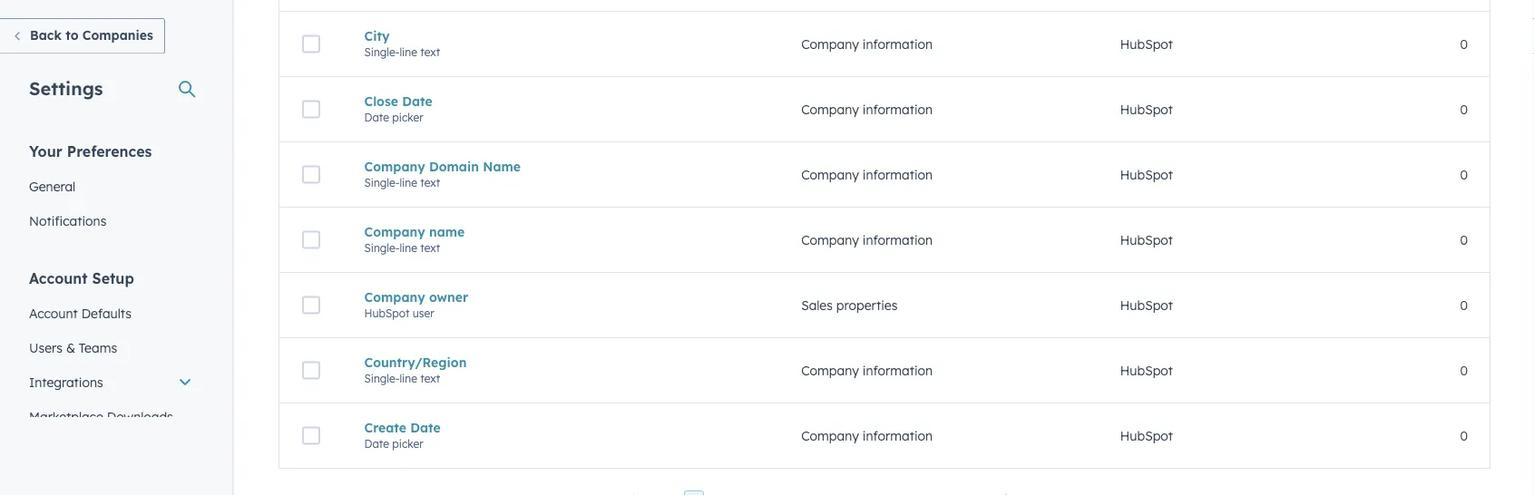 Task type: locate. For each thing, give the bounding box(es) containing it.
text inside company name single-line text
[[420, 241, 440, 255]]

information for close date
[[863, 101, 933, 117]]

to
[[66, 27, 79, 43]]

&
[[66, 340, 75, 356]]

company for city
[[801, 36, 859, 52]]

2 0 from the top
[[1461, 101, 1468, 117]]

country/region button
[[364, 355, 758, 371]]

your
[[29, 142, 62, 160]]

2 company information from the top
[[801, 101, 933, 117]]

2 picker from the top
[[392, 437, 424, 451]]

company name button
[[364, 224, 758, 240]]

2 line from the top
[[400, 176, 417, 189]]

5 0 from the top
[[1461, 297, 1468, 313]]

single- inside company domain name single-line text
[[364, 176, 400, 189]]

0 for country/region
[[1461, 363, 1468, 379]]

single- up company owner hubspot user
[[364, 241, 400, 255]]

company
[[801, 36, 859, 52], [801, 101, 859, 117], [364, 159, 425, 174], [801, 167, 859, 183], [364, 224, 425, 240], [801, 232, 859, 248], [364, 289, 425, 305], [801, 363, 859, 379], [801, 428, 859, 444]]

hubspot
[[1121, 36, 1174, 52], [1121, 101, 1174, 117], [1121, 167, 1174, 183], [1121, 232, 1174, 248], [1121, 297, 1174, 313], [364, 307, 410, 320], [1121, 363, 1174, 379], [1121, 428, 1174, 444]]

settings
[[29, 77, 103, 99]]

1 company information from the top
[[801, 36, 933, 52]]

3 single- from the top
[[364, 241, 400, 255]]

picker down create
[[392, 437, 424, 451]]

text
[[420, 45, 440, 59], [420, 176, 440, 189], [420, 241, 440, 255], [420, 372, 440, 385]]

company information
[[801, 36, 933, 52], [801, 101, 933, 117], [801, 167, 933, 183], [801, 232, 933, 248], [801, 363, 933, 379], [801, 428, 933, 444]]

users & teams
[[29, 340, 117, 356]]

4 company information from the top
[[801, 232, 933, 248]]

line up close date date picker
[[400, 45, 417, 59]]

hubspot inside company owner hubspot user
[[364, 307, 410, 320]]

account setup
[[29, 269, 134, 287]]

marketplace downloads
[[29, 409, 173, 425]]

1 vertical spatial picker
[[392, 437, 424, 451]]

integrations
[[29, 374, 103, 390]]

1 picker from the top
[[392, 110, 424, 124]]

company for create date
[[801, 428, 859, 444]]

2 account from the top
[[29, 305, 78, 321]]

1 single- from the top
[[364, 45, 400, 59]]

line inside city single-line text
[[400, 45, 417, 59]]

company information for company domain name
[[801, 167, 933, 183]]

text up close date date picker
[[420, 45, 440, 59]]

notifications
[[29, 213, 107, 229]]

5 information from the top
[[863, 363, 933, 379]]

company for company name
[[801, 232, 859, 248]]

company for company domain name
[[801, 167, 859, 183]]

4 line from the top
[[400, 372, 417, 385]]

date right close
[[402, 93, 433, 109]]

information for company name
[[863, 232, 933, 248]]

line inside company domain name single-line text
[[400, 176, 417, 189]]

country/region
[[364, 355, 467, 371]]

single- down country/region
[[364, 372, 400, 385]]

6 0 from the top
[[1461, 363, 1468, 379]]

company information for country/region
[[801, 363, 933, 379]]

single- inside country/region single-line text
[[364, 372, 400, 385]]

6 company information from the top
[[801, 428, 933, 444]]

1 0 from the top
[[1461, 36, 1468, 52]]

7 0 from the top
[[1461, 428, 1468, 444]]

2 text from the top
[[420, 176, 440, 189]]

your preferences element
[[18, 141, 203, 238]]

text inside country/region single-line text
[[420, 372, 440, 385]]

picker for close
[[392, 110, 424, 124]]

company information for city
[[801, 36, 933, 52]]

company for country/region
[[801, 363, 859, 379]]

account up account defaults
[[29, 269, 88, 287]]

line inside company name single-line text
[[400, 241, 417, 255]]

picker for create
[[392, 437, 424, 451]]

notifications link
[[18, 204, 203, 238]]

2 information from the top
[[863, 101, 933, 117]]

hubspot for create date
[[1121, 428, 1174, 444]]

line down country/region
[[400, 372, 417, 385]]

line up company owner hubspot user
[[400, 241, 417, 255]]

3 line from the top
[[400, 241, 417, 255]]

picker inside create date date picker
[[392, 437, 424, 451]]

companies
[[82, 27, 153, 43]]

name
[[483, 159, 521, 174]]

line inside country/region single-line text
[[400, 372, 417, 385]]

3 company information from the top
[[801, 167, 933, 183]]

account
[[29, 269, 88, 287], [29, 305, 78, 321]]

picker
[[392, 110, 424, 124], [392, 437, 424, 451]]

city button
[[364, 28, 758, 44]]

4 single- from the top
[[364, 372, 400, 385]]

picker inside close date date picker
[[392, 110, 424, 124]]

back to companies link
[[0, 18, 165, 54]]

single-
[[364, 45, 400, 59], [364, 176, 400, 189], [364, 241, 400, 255], [364, 372, 400, 385]]

single- down city
[[364, 45, 400, 59]]

country/region single-line text
[[364, 355, 467, 385]]

3 0 from the top
[[1461, 167, 1468, 183]]

1 text from the top
[[420, 45, 440, 59]]

0 for city
[[1461, 36, 1468, 52]]

3 text from the top
[[420, 241, 440, 255]]

1 vertical spatial account
[[29, 305, 78, 321]]

information for city
[[863, 36, 933, 52]]

account up users
[[29, 305, 78, 321]]

hubspot for close date
[[1121, 101, 1174, 117]]

company owner button
[[364, 289, 758, 305]]

single- up company name single-line text
[[364, 176, 400, 189]]

hubspot for city
[[1121, 36, 1174, 52]]

0 vertical spatial account
[[29, 269, 88, 287]]

city single-line text
[[364, 28, 440, 59]]

4 0 from the top
[[1461, 232, 1468, 248]]

information
[[863, 36, 933, 52], [863, 101, 933, 117], [863, 167, 933, 183], [863, 232, 933, 248], [863, 363, 933, 379], [863, 428, 933, 444]]

text down name
[[420, 241, 440, 255]]

date
[[402, 93, 433, 109], [364, 110, 389, 124], [410, 420, 441, 436], [364, 437, 389, 451]]

setup
[[92, 269, 134, 287]]

6 information from the top
[[863, 428, 933, 444]]

4 text from the top
[[420, 372, 440, 385]]

3 information from the top
[[863, 167, 933, 183]]

text down "domain"
[[420, 176, 440, 189]]

text inside city single-line text
[[420, 45, 440, 59]]

0 vertical spatial picker
[[392, 110, 424, 124]]

1 account from the top
[[29, 269, 88, 287]]

line up company name single-line text
[[400, 176, 417, 189]]

1 line from the top
[[400, 45, 417, 59]]

line
[[400, 45, 417, 59], [400, 176, 417, 189], [400, 241, 417, 255], [400, 372, 417, 385]]

0
[[1461, 36, 1468, 52], [1461, 101, 1468, 117], [1461, 167, 1468, 183], [1461, 232, 1468, 248], [1461, 297, 1468, 313], [1461, 363, 1468, 379], [1461, 428, 1468, 444]]

general link
[[18, 169, 203, 204]]

hubspot for company owner
[[1121, 297, 1174, 313]]

picker down close
[[392, 110, 424, 124]]

company information for company name
[[801, 232, 933, 248]]

owner
[[429, 289, 468, 305]]

2 single- from the top
[[364, 176, 400, 189]]

5 company information from the top
[[801, 363, 933, 379]]

text down country/region
[[420, 372, 440, 385]]

company name single-line text
[[364, 224, 465, 255]]

close date button
[[364, 93, 758, 109]]

0 for create date
[[1461, 428, 1468, 444]]

1 information from the top
[[863, 36, 933, 52]]

4 information from the top
[[863, 232, 933, 248]]



Task type: vqa. For each thing, say whether or not it's contained in the screenshot.


Task type: describe. For each thing, give the bounding box(es) containing it.
single- inside company name single-line text
[[364, 241, 400, 255]]

date down close
[[364, 110, 389, 124]]

user
[[413, 307, 434, 320]]

account setup element
[[18, 268, 203, 496]]

account defaults link
[[18, 296, 203, 331]]

hubspot for company name
[[1121, 232, 1174, 248]]

single- inside city single-line text
[[364, 45, 400, 59]]

information for create date
[[863, 428, 933, 444]]

pagination navigation
[[615, 491, 1027, 496]]

company domain name button
[[364, 159, 758, 174]]

back
[[30, 27, 62, 43]]

integrations button
[[18, 365, 203, 400]]

sales properties
[[801, 297, 898, 313]]

create
[[364, 420, 407, 436]]

teams
[[79, 340, 117, 356]]

hubspot for company domain name
[[1121, 167, 1174, 183]]

text inside company domain name single-line text
[[420, 176, 440, 189]]

company inside company domain name single-line text
[[364, 159, 425, 174]]

domain
[[429, 159, 479, 174]]

your preferences
[[29, 142, 152, 160]]

company owner hubspot user
[[364, 289, 468, 320]]

general
[[29, 178, 76, 194]]

company domain name single-line text
[[364, 159, 521, 189]]

sales
[[801, 297, 833, 313]]

name
[[429, 224, 465, 240]]

close date date picker
[[364, 93, 433, 124]]

users
[[29, 340, 63, 356]]

defaults
[[81, 305, 132, 321]]

back to companies
[[30, 27, 153, 43]]

create date button
[[364, 420, 758, 436]]

date right create
[[410, 420, 441, 436]]

account for account defaults
[[29, 305, 78, 321]]

company for close date
[[801, 101, 859, 117]]

close
[[364, 93, 398, 109]]

users & teams link
[[18, 331, 203, 365]]

company inside company name single-line text
[[364, 224, 425, 240]]

information for country/region
[[863, 363, 933, 379]]

next page image
[[999, 493, 1021, 496]]

previous page image
[[622, 493, 643, 496]]

account defaults
[[29, 305, 132, 321]]

marketplace
[[29, 409, 103, 425]]

information for company domain name
[[863, 167, 933, 183]]

marketplace downloads link
[[18, 400, 203, 434]]

0 for company name
[[1461, 232, 1468, 248]]

hubspot for country/region
[[1121, 363, 1174, 379]]

0 for company domain name
[[1461, 167, 1468, 183]]

0 for close date
[[1461, 101, 1468, 117]]

city
[[364, 28, 390, 44]]

create date date picker
[[364, 420, 441, 451]]

date down create
[[364, 437, 389, 451]]

company information for close date
[[801, 101, 933, 117]]

preferences
[[67, 142, 152, 160]]

properties
[[837, 297, 898, 313]]

account for account setup
[[29, 269, 88, 287]]

downloads
[[107, 409, 173, 425]]

company information for create date
[[801, 428, 933, 444]]

company inside company owner hubspot user
[[364, 289, 425, 305]]

0 for company owner
[[1461, 297, 1468, 313]]



